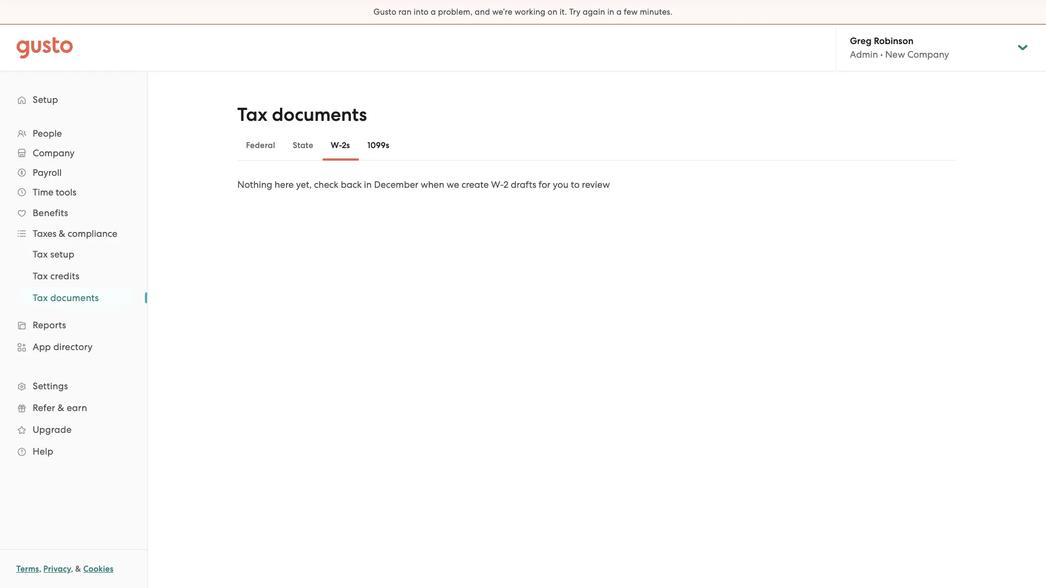 Task type: vqa. For each thing, say whether or not it's contained in the screenshot.
documents to the bottom
yes



Task type: describe. For each thing, give the bounding box(es) containing it.
tax up the federal
[[237, 104, 267, 126]]

december
[[374, 179, 418, 190]]

tax setup link
[[20, 245, 136, 264]]

yet,
[[296, 179, 312, 190]]

tax documents link
[[20, 288, 136, 308]]

time tools button
[[11, 183, 136, 202]]

try
[[569, 7, 581, 17]]

to
[[571, 179, 580, 190]]

problem,
[[438, 7, 473, 17]]

back
[[341, 179, 362, 190]]

tax documents inside tax documents "link"
[[33, 293, 99, 304]]

1099s button
[[359, 132, 398, 159]]

compliance
[[68, 228, 117, 239]]

& for earn
[[58, 403, 64, 414]]

tax for "tax setup" "link" on the left top of page
[[33, 249, 48, 260]]

nothing
[[237, 179, 272, 190]]

state
[[293, 141, 313, 150]]

new
[[885, 49, 905, 60]]

drafts
[[511, 179, 536, 190]]

taxes & compliance
[[33, 228, 117, 239]]

payroll
[[33, 167, 62, 178]]

earn
[[67, 403, 87, 414]]

check
[[314, 179, 339, 190]]

and
[[475, 7, 490, 17]]

it.
[[560, 7, 567, 17]]

federal button
[[237, 132, 284, 159]]

on
[[548, 7, 558, 17]]

company inside dropdown button
[[33, 148, 74, 159]]

0 horizontal spatial in
[[364, 179, 372, 190]]

setup
[[50, 249, 75, 260]]

nothing here yet, check back in december when we create w-2 drafts for you to review
[[237, 179, 610, 190]]

benefits
[[33, 208, 68, 219]]

taxes
[[33, 228, 56, 239]]

into
[[414, 7, 429, 17]]

greg robinson admin • new company
[[850, 35, 949, 60]]

1 horizontal spatial documents
[[272, 104, 367, 126]]

company inside greg robinson admin • new company
[[908, 49, 949, 60]]

upgrade link
[[11, 420, 136, 440]]

refer
[[33, 403, 55, 414]]

for
[[539, 179, 551, 190]]

2
[[503, 179, 509, 190]]

1099s
[[367, 141, 389, 150]]

•
[[880, 49, 883, 60]]

people
[[33, 128, 62, 139]]

greg
[[850, 35, 872, 47]]

tax setup
[[33, 249, 75, 260]]

terms link
[[16, 565, 39, 574]]

2 vertical spatial &
[[75, 565, 81, 574]]

gusto navigation element
[[0, 71, 147, 480]]

1 horizontal spatial tax documents
[[237, 104, 367, 126]]

app directory link
[[11, 337, 136, 357]]

here
[[275, 179, 294, 190]]

2s
[[342, 141, 350, 150]]

admin
[[850, 49, 878, 60]]

upgrade
[[33, 424, 72, 435]]

cookies button
[[83, 563, 114, 576]]

create
[[462, 179, 489, 190]]

cookies
[[83, 565, 114, 574]]

federal
[[246, 141, 275, 150]]



Task type: locate. For each thing, give the bounding box(es) containing it.
1 vertical spatial &
[[58, 403, 64, 414]]

w-
[[331, 141, 342, 150], [491, 179, 503, 190]]

people button
[[11, 124, 136, 143]]

help
[[33, 446, 53, 457]]

setup link
[[11, 90, 136, 110]]

0 vertical spatial w-
[[331, 141, 342, 150]]

privacy
[[43, 565, 71, 574]]

0 vertical spatial company
[[908, 49, 949, 60]]

tax left credits
[[33, 271, 48, 282]]

2 a from the left
[[617, 7, 622, 17]]

tax documents down credits
[[33, 293, 99, 304]]

you
[[553, 179, 569, 190]]

1 vertical spatial documents
[[50, 293, 99, 304]]

list containing people
[[0, 124, 147, 463]]

in right again
[[607, 7, 614, 17]]

1 horizontal spatial w-
[[491, 179, 503, 190]]

tax down tax credits
[[33, 293, 48, 304]]

working
[[515, 7, 546, 17]]

0 horizontal spatial ,
[[39, 565, 41, 574]]

w-2s button
[[322, 132, 359, 159]]

terms , privacy , & cookies
[[16, 565, 114, 574]]

state button
[[284, 132, 322, 159]]

& left cookies button
[[75, 565, 81, 574]]

benefits link
[[11, 203, 136, 223]]

0 horizontal spatial tax documents
[[33, 293, 99, 304]]

0 horizontal spatial company
[[33, 148, 74, 159]]

list
[[0, 124, 147, 463], [0, 244, 147, 309]]

in
[[607, 7, 614, 17], [364, 179, 372, 190]]

0 horizontal spatial w-
[[331, 141, 342, 150]]

tax credits
[[33, 271, 79, 282]]

& right taxes
[[59, 228, 65, 239]]

1 horizontal spatial company
[[908, 49, 949, 60]]

, left privacy link
[[39, 565, 41, 574]]

0 vertical spatial in
[[607, 7, 614, 17]]

0 vertical spatial tax documents
[[237, 104, 367, 126]]

tax forms tab list
[[237, 130, 957, 161]]

refer & earn
[[33, 403, 87, 414]]

2 list from the top
[[0, 244, 147, 309]]

home image
[[16, 37, 73, 59]]

1 list from the top
[[0, 124, 147, 463]]

0 horizontal spatial a
[[431, 7, 436, 17]]

company right new
[[908, 49, 949, 60]]

review
[[582, 179, 610, 190]]

0 vertical spatial documents
[[272, 104, 367, 126]]

w- right state button
[[331, 141, 342, 150]]

,
[[39, 565, 41, 574], [71, 565, 73, 574]]

taxes & compliance button
[[11, 224, 136, 244]]

documents inside "link"
[[50, 293, 99, 304]]

list containing tax setup
[[0, 244, 147, 309]]

payroll button
[[11, 163, 136, 183]]

minutes.
[[640, 7, 673, 17]]

gusto ran into a problem, and we're working on it. try again in a few minutes.
[[374, 7, 673, 17]]

again
[[583, 7, 605, 17]]

a left few
[[617, 7, 622, 17]]

reports link
[[11, 316, 136, 335]]

1 horizontal spatial a
[[617, 7, 622, 17]]

privacy link
[[43, 565, 71, 574]]

directory
[[53, 342, 93, 353]]

, left cookies button
[[71, 565, 73, 574]]

1 vertical spatial w-
[[491, 179, 503, 190]]

0 horizontal spatial documents
[[50, 293, 99, 304]]

2 , from the left
[[71, 565, 73, 574]]

1 vertical spatial company
[[33, 148, 74, 159]]

time
[[33, 187, 53, 198]]

documents
[[272, 104, 367, 126], [50, 293, 99, 304]]

company down people in the left of the page
[[33, 148, 74, 159]]

settings link
[[11, 377, 136, 396]]

1 vertical spatial tax documents
[[33, 293, 99, 304]]

0 vertical spatial &
[[59, 228, 65, 239]]

tax for 'tax credits' link
[[33, 271, 48, 282]]

ran
[[399, 7, 412, 17]]

app
[[33, 342, 51, 353]]

in right back
[[364, 179, 372, 190]]

time tools
[[33, 187, 76, 198]]

tax documents up state
[[237, 104, 367, 126]]

credits
[[50, 271, 79, 282]]

refer & earn link
[[11, 398, 136, 418]]

1 vertical spatial in
[[364, 179, 372, 190]]

tax credits link
[[20, 266, 136, 286]]

documents up state button
[[272, 104, 367, 126]]

& for compliance
[[59, 228, 65, 239]]

reports
[[33, 320, 66, 331]]

we're
[[492, 7, 513, 17]]

app directory
[[33, 342, 93, 353]]

we
[[447, 179, 459, 190]]

tax
[[237, 104, 267, 126], [33, 249, 48, 260], [33, 271, 48, 282], [33, 293, 48, 304]]

documents down 'tax credits' link
[[50, 293, 99, 304]]

w- inside button
[[331, 141, 342, 150]]

a
[[431, 7, 436, 17], [617, 7, 622, 17]]

& left earn at the bottom left of the page
[[58, 403, 64, 414]]

w- right create
[[491, 179, 503, 190]]

&
[[59, 228, 65, 239], [58, 403, 64, 414], [75, 565, 81, 574]]

tax documents
[[237, 104, 367, 126], [33, 293, 99, 304]]

tax down taxes
[[33, 249, 48, 260]]

1 a from the left
[[431, 7, 436, 17]]

& inside dropdown button
[[59, 228, 65, 239]]

1 horizontal spatial in
[[607, 7, 614, 17]]

company button
[[11, 143, 136, 163]]

help link
[[11, 442, 136, 462]]

settings
[[33, 381, 68, 392]]

w-2s
[[331, 141, 350, 150]]

1 , from the left
[[39, 565, 41, 574]]

robinson
[[874, 35, 914, 47]]

tools
[[56, 187, 76, 198]]

company
[[908, 49, 949, 60], [33, 148, 74, 159]]

tax for tax documents "link"
[[33, 293, 48, 304]]

terms
[[16, 565, 39, 574]]

when
[[421, 179, 444, 190]]

1 horizontal spatial ,
[[71, 565, 73, 574]]

setup
[[33, 94, 58, 105]]

gusto
[[374, 7, 397, 17]]

a right the into
[[431, 7, 436, 17]]

few
[[624, 7, 638, 17]]



